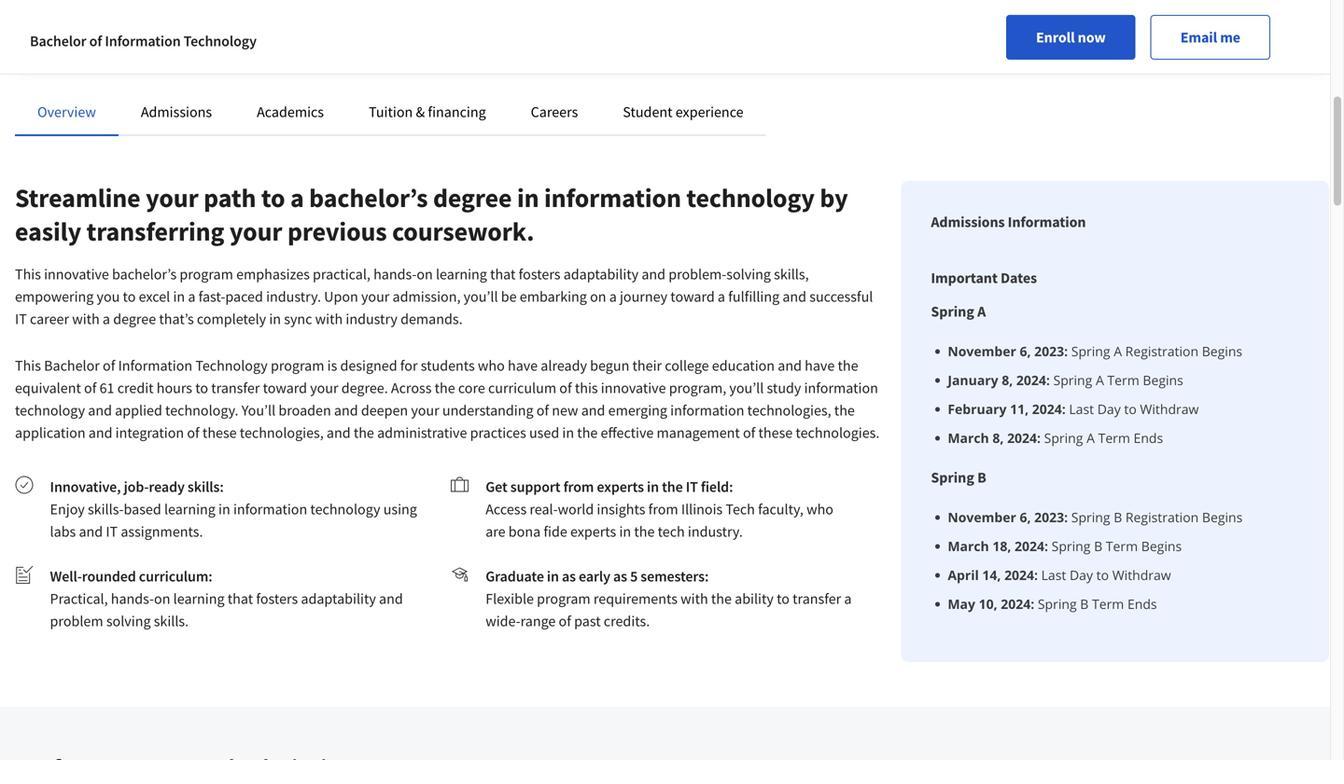 Task type: vqa. For each thing, say whether or not it's contained in the screenshot.
search box at the left top of the page
no



Task type: locate. For each thing, give the bounding box(es) containing it.
bachelor's
[[309, 182, 428, 214], [112, 265, 177, 284]]

1 november from the top
[[948, 343, 1016, 360]]

1 horizontal spatial admissions
[[931, 213, 1005, 232]]

1 horizontal spatial who
[[807, 500, 834, 519]]

transfer right ability on the right of page
[[793, 590, 841, 609]]

ends down april 14, 2024: last day to withdraw
[[1128, 596, 1157, 613]]

0 horizontal spatial that
[[228, 590, 253, 609]]

toward up broaden
[[263, 379, 307, 398]]

1 horizontal spatial technology
[[310, 500, 380, 519]]

learning down 'skills:'
[[164, 500, 215, 519]]

1 registration from the top
[[1125, 343, 1199, 360]]

spring for spring a registration begins
[[1071, 343, 1110, 360]]

2024: for april 14, 2024:
[[1004, 567, 1038, 584]]

list item containing may 10, 2024:
[[948, 595, 1243, 614]]

transfer
[[211, 379, 260, 398], [793, 590, 841, 609]]

b up march 18, 2024: spring b term begins
[[1114, 509, 1122, 526]]

1 vertical spatial technology
[[195, 357, 268, 375]]

2 vertical spatial on
[[154, 590, 170, 609]]

to up technology.
[[195, 379, 208, 398]]

2024: right 11,
[[1032, 400, 1066, 418]]

it inside this innovative bachelor's program emphasizes practical, hands-on learning that fosters adaptability and problem-solving skills, empowering you to excel in a fast-paced industry. upon your admission, you'll be embarking on a journey toward a fulfilling and successful it career with a degree that's completely in sync with industry demands.
[[15, 310, 27, 329]]

0 vertical spatial technologies,
[[747, 401, 831, 420]]

using
[[383, 500, 417, 519]]

technology up admissions link
[[184, 32, 257, 50]]

2023: up january 8, 2024: spring a term begins at the right of page
[[1034, 343, 1068, 360]]

1 march from the top
[[948, 429, 989, 447]]

list
[[938, 342, 1243, 448], [938, 508, 1243, 614]]

bachelor's up previous
[[309, 182, 428, 214]]

0 vertical spatial you'll
[[464, 288, 498, 306]]

2 november from the top
[[948, 509, 1016, 526]]

now
[[1078, 28, 1106, 47]]

you'll
[[242, 401, 276, 420]]

transfer up you'll
[[211, 379, 260, 398]]

0 vertical spatial last
[[1069, 400, 1094, 418]]

1 horizontal spatial bachelor's
[[309, 182, 428, 214]]

2024: for may 10, 2024:
[[1001, 596, 1035, 613]]

from up the tech
[[648, 500, 678, 519]]

spring for spring b term ends
[[1038, 596, 1077, 613]]

bachelor's up excel on the left top of page
[[112, 265, 177, 284]]

0 horizontal spatial degree
[[113, 310, 156, 329]]

1 vertical spatial hands-
[[111, 590, 154, 609]]

adaptability inside this innovative bachelor's program emphasizes practical, hands-on learning that fosters adaptability and problem-solving skills, empowering you to excel in a fast-paced industry. upon your admission, you'll be embarking on a journey toward a fulfilling and successful it career with a degree that's completely in sync with industry demands.
[[564, 265, 639, 284]]

1 horizontal spatial these
[[758, 424, 793, 442]]

1 this from the top
[[15, 265, 41, 284]]

day
[[1098, 400, 1121, 418], [1070, 567, 1093, 584]]

spring up february 11, 2024: last day to withdraw
[[1053, 372, 1092, 389]]

1 horizontal spatial innovative
[[601, 379, 666, 398]]

to right ability on the right of page
[[777, 590, 790, 609]]

0 vertical spatial 6,
[[1020, 343, 1031, 360]]

1 vertical spatial 8,
[[993, 429, 1004, 447]]

innovative up empowering at the top left
[[44, 265, 109, 284]]

0 horizontal spatial adaptability
[[301, 590, 376, 609]]

list item down april 14, 2024: last day to withdraw
[[948, 595, 1243, 614]]

that inside well-rounded curriculum: practical, hands-on learning that fosters adaptability and problem solving skills.
[[228, 590, 253, 609]]

industry.
[[266, 288, 321, 306], [688, 523, 743, 541]]

this for this innovative bachelor's program emphasizes practical, hands-on learning that fosters adaptability and problem-solving skills, empowering you to excel in a fast-paced industry. upon your admission, you'll be embarking on a journey toward a fulfilling and successful it career with a degree that's completely in sync with industry demands.
[[15, 265, 41, 284]]

who inside the this bachelor of information technology program is designed for students who have already begun their college education and have the equivalent of 61 credit hours to transfer toward your degree. across the core curriculum of this innovative program, you'll study information technology and applied technology. you'll broaden and deepen your understanding of new and emerging information technologies, the application and integration of these technologies, and the administrative practices used in the effective management of these technologies.
[[478, 357, 505, 375]]

innovative,
[[50, 478, 121, 497]]

admissions for admissions information
[[931, 213, 1005, 232]]

ready
[[149, 478, 185, 497]]

list item containing january 8, 2024:
[[948, 371, 1243, 390]]

to right path
[[261, 182, 285, 214]]

1 vertical spatial toward
[[263, 379, 307, 398]]

to inside this innovative bachelor's program emphasizes practical, hands-on learning that fosters adaptability and problem-solving skills, empowering you to excel in a fast-paced industry. upon your admission, you'll be embarking on a journey toward a fulfilling and successful it career with a degree that's completely in sync with industry demands.
[[123, 288, 136, 306]]

in right "graduate"
[[547, 568, 559, 586]]

b for march 18, 2024: spring b term begins
[[1094, 538, 1103, 555]]

8, down february in the right of the page
[[993, 429, 1004, 447]]

8, for march
[[993, 429, 1004, 447]]

academics
[[257, 103, 324, 121]]

it down skills-
[[106, 523, 118, 541]]

1 vertical spatial 2023:
[[1034, 509, 1068, 526]]

1 horizontal spatial last
[[1069, 400, 1094, 418]]

this up empowering at the top left
[[15, 265, 41, 284]]

a for march 8, 2024:
[[1087, 429, 1095, 447]]

to inside the this bachelor of information technology program is designed for students who have already begun their college education and have the equivalent of 61 credit hours to transfer toward your degree. across the core curriculum of this innovative program, you'll study information technology and applied technology. you'll broaden and deepen your understanding of new and emerging information technologies, the application and integration of these technologies, and the administrative practices used in the effective management of these technologies.
[[195, 379, 208, 398]]

november
[[948, 343, 1016, 360], [948, 509, 1016, 526]]

learning
[[436, 265, 487, 284], [164, 500, 215, 519], [173, 590, 225, 609]]

b down the 'november 6, 2023: spring b registration begins'
[[1094, 538, 1103, 555]]

range
[[521, 612, 556, 631]]

you'll left be
[[464, 288, 498, 306]]

0 horizontal spatial innovative
[[44, 265, 109, 284]]

november for march
[[948, 509, 1016, 526]]

0 vertical spatial toward
[[670, 288, 715, 306]]

emerging
[[608, 401, 667, 420]]

be
[[501, 288, 517, 306]]

learning inside well-rounded curriculum: practical, hands-on learning that fosters adaptability and problem solving skills.
[[173, 590, 225, 609]]

program up fast-
[[180, 265, 233, 284]]

1 horizontal spatial fosters
[[519, 265, 561, 284]]

0 vertical spatial bachelor
[[30, 32, 86, 50]]

sync
[[284, 310, 312, 329]]

innovative inside the this bachelor of information technology program is designed for students who have already begun their college education and have the equivalent of 61 credit hours to transfer toward your degree. across the core curriculum of this innovative program, you'll study information technology and applied technology. you'll broaden and deepen your understanding of new and emerging information technologies, the application and integration of these technologies, and the administrative practices used in the effective management of these technologies.
[[601, 379, 666, 398]]

in inside streamline your path to a bachelor's degree in information technology by easily transferring your previous coursework.
[[517, 182, 539, 214]]

these down technology.
[[202, 424, 237, 442]]

2024: up 11,
[[1016, 372, 1050, 389]]

1 vertical spatial admissions
[[931, 213, 1005, 232]]

enjoy
[[50, 500, 85, 519]]

0 horizontal spatial as
[[562, 568, 576, 586]]

1 vertical spatial withdraw
[[1112, 567, 1171, 584]]

a down february 11, 2024: last day to withdraw
[[1087, 429, 1095, 447]]

list item down february 11, 2024: last day to withdraw
[[948, 428, 1243, 448]]

february 11, 2024: last day to withdraw
[[948, 400, 1199, 418]]

spring up march 18, 2024: spring b term begins
[[1071, 509, 1110, 526]]

1 horizontal spatial solving
[[727, 265, 771, 284]]

2024: right 18,
[[1015, 538, 1048, 555]]

1 vertical spatial adaptability
[[301, 590, 376, 609]]

who up core
[[478, 357, 505, 375]]

1 horizontal spatial adaptability
[[564, 265, 639, 284]]

information inside streamline your path to a bachelor's degree in information technology by easily transferring your previous coursework.
[[544, 182, 681, 214]]

2024: for february 11, 2024:
[[1032, 400, 1066, 418]]

2 horizontal spatial program
[[537, 590, 591, 609]]

get support from experts in the it field: access real-world insights from illinois tech faculty, who are bona fide experts in the tech industry.
[[486, 478, 834, 541]]

term down april 14, 2024: last day to withdraw
[[1092, 596, 1124, 613]]

0 vertical spatial list
[[938, 342, 1243, 448]]

information up hours at the left of the page
[[118, 357, 192, 375]]

november up january
[[948, 343, 1016, 360]]

withdraw
[[1140, 400, 1199, 418], [1112, 567, 1171, 584]]

2024: right 14, at right
[[1004, 567, 1038, 584]]

b down april 14, 2024: last day to withdraw
[[1080, 596, 1089, 613]]

7 list item from the top
[[948, 566, 1243, 585]]

2 march from the top
[[948, 538, 989, 555]]

these
[[202, 424, 237, 442], [758, 424, 793, 442]]

assignments.
[[121, 523, 203, 541]]

10,
[[979, 596, 998, 613]]

1 horizontal spatial it
[[106, 523, 118, 541]]

and inside well-rounded curriculum: practical, hands-on learning that fosters adaptability and problem solving skills.
[[379, 590, 403, 609]]

this inside this innovative bachelor's program emphasizes practical, hands-on learning that fosters adaptability and problem-solving skills, empowering you to excel in a fast-paced industry. upon your admission, you'll be embarking on a journey toward a fulfilling and successful it career with a degree that's completely in sync with industry demands.
[[15, 265, 41, 284]]

early
[[579, 568, 610, 586]]

4 list item from the top
[[948, 428, 1243, 448]]

2 horizontal spatial technology
[[686, 182, 815, 214]]

careers
[[531, 103, 578, 121]]

your down is on the top of page
[[310, 379, 338, 398]]

adaptability inside well-rounded curriculum: practical, hands-on learning that fosters adaptability and problem solving skills.
[[301, 590, 376, 609]]

0 horizontal spatial last
[[1041, 567, 1066, 584]]

2 vertical spatial program
[[537, 590, 591, 609]]

industry. for paced
[[266, 288, 321, 306]]

1 vertical spatial program
[[271, 357, 324, 375]]

1 vertical spatial innovative
[[601, 379, 666, 398]]

1 vertical spatial from
[[648, 500, 678, 519]]

term down the 'november 6, 2023: spring b registration begins'
[[1106, 538, 1138, 555]]

1 horizontal spatial industry.
[[688, 523, 743, 541]]

requirements
[[594, 590, 678, 609]]

1 vertical spatial list
[[938, 508, 1243, 614]]

0 vertical spatial industry.
[[266, 288, 321, 306]]

0 vertical spatial registration
[[1125, 343, 1199, 360]]

the inside graduate in as early as 5 semesters: flexible program requirements with the ability to transfer a wide-range of past credits.
[[711, 590, 732, 609]]

begins for spring a term begins
[[1143, 372, 1183, 389]]

you'll inside the this bachelor of information technology program is designed for students who have already begun their college education and have the equivalent of 61 credit hours to transfer toward your degree. across the core curriculum of this innovative program, you'll study information technology and applied technology. you'll broaden and deepen your understanding of new and emerging information technologies, the application and integration of these technologies, and the administrative practices used in the effective management of these technologies.
[[729, 379, 764, 398]]

begins for spring b registration begins
[[1202, 509, 1243, 526]]

last for february 11, 2024:
[[1069, 400, 1094, 418]]

easily
[[15, 215, 81, 248]]

of left 61
[[84, 379, 97, 398]]

0 horizontal spatial have
[[508, 357, 538, 375]]

hands- down rounded
[[111, 590, 154, 609]]

2 vertical spatial it
[[106, 523, 118, 541]]

with down 'upon'
[[315, 310, 343, 329]]

0 horizontal spatial day
[[1070, 567, 1093, 584]]

0 vertical spatial degree
[[433, 182, 512, 214]]

have up curriculum
[[508, 357, 538, 375]]

ends down february 11, 2024: last day to withdraw
[[1134, 429, 1163, 447]]

adaptability
[[564, 265, 639, 284], [301, 590, 376, 609]]

march
[[948, 429, 989, 447], [948, 538, 989, 555]]

0 horizontal spatial who
[[478, 357, 505, 375]]

0 horizontal spatial program
[[180, 265, 233, 284]]

you'll inside this innovative bachelor's program emphasizes practical, hands-on learning that fosters adaptability and problem-solving skills, empowering you to excel in a fast-paced industry. upon your admission, you'll be embarking on a journey toward a fulfilling and successful it career with a degree that's completely in sync with industry demands.
[[464, 288, 498, 306]]

paced
[[225, 288, 263, 306]]

degree up coursework.
[[433, 182, 512, 214]]

3 list item from the top
[[948, 400, 1243, 419]]

their
[[632, 357, 662, 375]]

from
[[563, 478, 594, 497], [648, 500, 678, 519]]

1 6, from the top
[[1020, 343, 1031, 360]]

term for may 10, 2024: spring b term ends
[[1092, 596, 1124, 613]]

term for march 8, 2024: spring a term ends
[[1098, 429, 1130, 447]]

in up coursework.
[[517, 182, 539, 214]]

6 list item from the top
[[948, 537, 1243, 556]]

1 vertical spatial you'll
[[729, 379, 764, 398]]

1 vertical spatial that
[[228, 590, 253, 609]]

experts
[[597, 478, 644, 497], [570, 523, 616, 541]]

spring
[[931, 302, 974, 321], [1071, 343, 1110, 360], [1053, 372, 1092, 389], [1044, 429, 1083, 447], [931, 469, 974, 487], [1071, 509, 1110, 526], [1052, 538, 1091, 555], [1038, 596, 1077, 613]]

2 this from the top
[[15, 357, 41, 375]]

2 have from the left
[[805, 357, 835, 375]]

technologies.
[[796, 424, 880, 442]]

2 2023: from the top
[[1034, 509, 1068, 526]]

ends
[[1134, 429, 1163, 447], [1128, 596, 1157, 613]]

your up industry
[[361, 288, 390, 306]]

get
[[486, 478, 508, 497]]

have up the technologies.
[[805, 357, 835, 375]]

1 horizontal spatial you'll
[[729, 379, 764, 398]]

list item down january 8, 2024: spring a term begins at the right of page
[[948, 400, 1243, 419]]

solving inside this innovative bachelor's program emphasizes practical, hands-on learning that fosters adaptability and problem-solving skills, empowering you to excel in a fast-paced industry. upon your admission, you'll be embarking on a journey toward a fulfilling and successful it career with a degree that's completely in sync with industry demands.
[[727, 265, 771, 284]]

to inside streamline your path to a bachelor's degree in information technology by easily transferring your previous coursework.
[[261, 182, 285, 214]]

program left is on the top of page
[[271, 357, 324, 375]]

enroll now button
[[1006, 15, 1136, 60]]

0 horizontal spatial solving
[[106, 612, 151, 631]]

industry. up sync
[[266, 288, 321, 306]]

0 horizontal spatial it
[[15, 310, 27, 329]]

labs
[[50, 523, 76, 541]]

0 vertical spatial hands-
[[373, 265, 417, 284]]

as left 5
[[613, 568, 627, 586]]

admissions up important
[[931, 213, 1005, 232]]

begins for spring a registration begins
[[1202, 343, 1243, 360]]

2 registration from the top
[[1126, 509, 1199, 526]]

2 horizontal spatial with
[[681, 590, 708, 609]]

a
[[290, 182, 304, 214], [188, 288, 195, 306], [609, 288, 617, 306], [718, 288, 725, 306], [103, 310, 110, 329], [844, 590, 852, 609]]

1 vertical spatial it
[[686, 478, 698, 497]]

solving inside well-rounded curriculum: practical, hands-on learning that fosters adaptability and problem solving skills.
[[106, 612, 151, 631]]

learning up admission,
[[436, 265, 487, 284]]

journey
[[620, 288, 668, 306]]

1 horizontal spatial degree
[[433, 182, 512, 214]]

1 vertical spatial 6,
[[1020, 509, 1031, 526]]

1 vertical spatial november
[[948, 509, 1016, 526]]

2 vertical spatial learning
[[173, 590, 225, 609]]

students
[[421, 357, 475, 375]]

of down technology.
[[187, 424, 200, 442]]

fosters inside well-rounded curriculum: practical, hands-on learning that fosters adaptability and problem solving skills.
[[256, 590, 298, 609]]

information inside the this bachelor of information technology program is designed for students who have already begun their college education and have the equivalent of 61 credit hours to transfer toward your degree. across the core curriculum of this innovative program, you'll study information technology and applied technology. you'll broaden and deepen your understanding of new and emerging information technologies, the application and integration of these technologies, and the administrative practices used in the effective management of these technologies.
[[118, 357, 192, 375]]

2024: right 10,
[[1001, 596, 1035, 613]]

toward
[[670, 288, 715, 306], [263, 379, 307, 398]]

hands- inside this innovative bachelor's program emphasizes practical, hands-on learning that fosters adaptability and problem-solving skills, empowering you to excel in a fast-paced industry. upon your admission, you'll be embarking on a journey toward a fulfilling and successful it career with a degree that's completely in sync with industry demands.
[[373, 265, 417, 284]]

spring b
[[931, 469, 986, 487]]

list item containing march 18, 2024:
[[948, 537, 1243, 556]]

who right faculty,
[[807, 500, 834, 519]]

technology left using
[[310, 500, 380, 519]]

in up the tech
[[647, 478, 659, 497]]

successful
[[810, 288, 873, 306]]

learning down curriculum:
[[173, 590, 225, 609]]

0 vertical spatial november
[[948, 343, 1016, 360]]

1 vertical spatial technologies,
[[240, 424, 324, 442]]

0 vertical spatial adaptability
[[564, 265, 639, 284]]

a up january 8, 2024: spring a term begins at the right of page
[[1114, 343, 1122, 360]]

a for january 8, 2024:
[[1096, 372, 1104, 389]]

industry. inside this innovative bachelor's program emphasizes practical, hands-on learning that fosters adaptability and problem-solving skills, empowering you to excel in a fast-paced industry. upon your admission, you'll be embarking on a journey toward a fulfilling and successful it career with a degree that's completely in sync with industry demands.
[[266, 288, 321, 306]]

day down january 8, 2024: spring a term begins at the right of page
[[1098, 400, 1121, 418]]

begins for spring b term begins
[[1141, 538, 1182, 555]]

to right you
[[123, 288, 136, 306]]

industry. inside "get support from experts in the it field: access real-world insights from illinois tech faculty, who are bona fide experts in the tech industry."
[[688, 523, 743, 541]]

technologies, down study
[[747, 401, 831, 420]]

1 horizontal spatial from
[[648, 500, 678, 519]]

a inside graduate in as early as 5 semesters: flexible program requirements with the ability to transfer a wide-range of past credits.
[[844, 590, 852, 609]]

technology inside innovative, job-ready skills: enjoy skills-based learning in information technology using labs and it assignments.
[[310, 500, 380, 519]]

1 vertical spatial bachelor
[[44, 357, 100, 375]]

1 horizontal spatial hands-
[[373, 265, 417, 284]]

1 list from the top
[[938, 342, 1243, 448]]

skills,
[[774, 265, 809, 284]]

1 vertical spatial who
[[807, 500, 834, 519]]

spring for spring b registration begins
[[1071, 509, 1110, 526]]

demands.
[[401, 310, 463, 329]]

0 vertical spatial 2023:
[[1034, 343, 1068, 360]]

that's
[[159, 310, 194, 329]]

2024: for march 18, 2024:
[[1015, 538, 1048, 555]]

with down semesters:
[[681, 590, 708, 609]]

0 vertical spatial fosters
[[519, 265, 561, 284]]

skills.
[[154, 612, 189, 631]]

in inside innovative, job-ready skills: enjoy skills-based learning in information technology using labs and it assignments.
[[218, 500, 230, 519]]

1 as from the left
[[562, 568, 576, 586]]

technology
[[686, 182, 815, 214], [15, 401, 85, 420], [310, 500, 380, 519]]

learning inside innovative, job-ready skills: enjoy skills-based learning in information technology using labs and it assignments.
[[164, 500, 215, 519]]

1 horizontal spatial technologies,
[[747, 401, 831, 420]]

spring up april 14, 2024: last day to withdraw
[[1052, 538, 1091, 555]]

degree down excel on the left top of page
[[113, 310, 156, 329]]

1 vertical spatial last
[[1041, 567, 1066, 584]]

1 horizontal spatial as
[[613, 568, 627, 586]]

this inside the this bachelor of information technology program is designed for students who have already begun their college education and have the equivalent of 61 credit hours to transfer toward your degree. across the core curriculum of this innovative program, you'll study information technology and applied technology. you'll broaden and deepen your understanding of new and emerging information technologies, the application and integration of these technologies, and the administrative practices used in the effective management of these technologies.
[[15, 357, 41, 375]]

1 horizontal spatial that
[[490, 265, 516, 284]]

1 vertical spatial registration
[[1126, 509, 1199, 526]]

student
[[623, 103, 673, 121]]

march up april
[[948, 538, 989, 555]]

0 vertical spatial march
[[948, 429, 989, 447]]

0 horizontal spatial fosters
[[256, 590, 298, 609]]

admissions information
[[931, 213, 1086, 232]]

list item
[[948, 342, 1243, 361], [948, 371, 1243, 390], [948, 400, 1243, 419], [948, 428, 1243, 448], [948, 508, 1243, 527], [948, 537, 1243, 556], [948, 566, 1243, 585], [948, 595, 1243, 614]]

information up dates
[[1008, 213, 1086, 232]]

technology down completely
[[195, 357, 268, 375]]

last for april 14, 2024:
[[1041, 567, 1066, 584]]

degree inside streamline your path to a bachelor's degree in information technology by easily transferring your previous coursework.
[[433, 182, 512, 214]]

last down january 8, 2024: spring a term begins at the right of page
[[1069, 400, 1094, 418]]

last up may 10, 2024: spring b term ends
[[1041, 567, 1066, 584]]

day down march 18, 2024: spring b term begins
[[1070, 567, 1093, 584]]

practical,
[[313, 265, 371, 284]]

it inside innovative, job-ready skills: enjoy skills-based learning in information technology using labs and it assignments.
[[106, 523, 118, 541]]

in inside the this bachelor of information technology program is designed for students who have already begun their college education and have the equivalent of 61 credit hours to transfer toward your degree. across the core curriculum of this innovative program, you'll study information technology and applied technology. you'll broaden and deepen your understanding of new and emerging information technologies, the application and integration of these technologies, and the administrative practices used in the effective management of these technologies.
[[562, 424, 574, 442]]

b for november 6, 2023: spring b registration begins
[[1114, 509, 1122, 526]]

program inside the this bachelor of information technology program is designed for students who have already begun their college education and have the equivalent of 61 credit hours to transfer toward your degree. across the core curriculum of this innovative program, you'll study information technology and applied technology. you'll broaden and deepen your understanding of new and emerging information technologies, the application and integration of these technologies, and the administrative practices used in the effective management of these technologies.
[[271, 357, 324, 375]]

spring up january 8, 2024: spring a term begins at the right of page
[[1071, 343, 1110, 360]]

2 horizontal spatial it
[[686, 478, 698, 497]]

technology left "by"
[[686, 182, 815, 214]]

in down 'skills:'
[[218, 500, 230, 519]]

0 vertical spatial who
[[478, 357, 505, 375]]

8 list item from the top
[[948, 595, 1243, 614]]

toward inside the this bachelor of information technology program is designed for students who have already begun their college education and have the equivalent of 61 credit hours to transfer toward your degree. across the core curriculum of this innovative program, you'll study information technology and applied technology. you'll broaden and deepen your understanding of new and emerging information technologies, the application and integration of these technologies, and the administrative practices used in the effective management of these technologies.
[[263, 379, 307, 398]]

1 vertical spatial ends
[[1128, 596, 1157, 613]]

0 vertical spatial experts
[[597, 478, 644, 497]]

registration for spring b term begins
[[1126, 509, 1199, 526]]

new
[[552, 401, 578, 420]]

as left the early
[[562, 568, 576, 586]]

registration
[[1125, 343, 1199, 360], [1126, 509, 1199, 526]]

bachelor inside the this bachelor of information technology program is designed for students who have already begun their college education and have the equivalent of 61 credit hours to transfer toward your degree. across the core curriculum of this innovative program, you'll study information technology and applied technology. you'll broaden and deepen your understanding of new and emerging information technologies, the application and integration of these technologies, and the administrative practices used in the effective management of these technologies.
[[44, 357, 100, 375]]

of left past
[[559, 612, 571, 631]]

1 vertical spatial industry.
[[688, 523, 743, 541]]

1 vertical spatial technology
[[15, 401, 85, 420]]

solving
[[727, 265, 771, 284], [106, 612, 151, 631]]

0 vertical spatial program
[[180, 265, 233, 284]]

spring for spring a term begins
[[1053, 372, 1092, 389]]

innovative inside this innovative bachelor's program emphasizes practical, hands-on learning that fosters adaptability and problem-solving skills, empowering you to excel in a fast-paced industry. upon your admission, you'll be embarking on a journey toward a fulfilling and successful it career with a degree that's completely in sync with industry demands.
[[44, 265, 109, 284]]

across
[[391, 379, 432, 398]]

in inside graduate in as early as 5 semesters: flexible program requirements with the ability to transfer a wide-range of past credits.
[[547, 568, 559, 586]]

these down study
[[758, 424, 793, 442]]

1 have from the left
[[508, 357, 538, 375]]

0 vertical spatial it
[[15, 310, 27, 329]]

that inside this innovative bachelor's program emphasizes practical, hands-on learning that fosters adaptability and problem-solving skills, empowering you to excel in a fast-paced industry. upon your admission, you'll be embarking on a journey toward a fulfilling and successful it career with a degree that's completely in sync with industry demands.
[[490, 265, 516, 284]]

0 vertical spatial admissions
[[141, 103, 212, 121]]

it
[[15, 310, 27, 329], [686, 478, 698, 497], [106, 523, 118, 541]]

information up admissions link
[[105, 32, 181, 50]]

have
[[508, 357, 538, 375], [805, 357, 835, 375]]

2 list item from the top
[[948, 371, 1243, 390]]

8, up 11,
[[1002, 372, 1013, 389]]

0 vertical spatial technology
[[686, 182, 815, 214]]

coursework.
[[392, 215, 534, 248]]

2 vertical spatial information
[[118, 357, 192, 375]]

day for a
[[1098, 400, 1121, 418]]

it up illinois
[[686, 478, 698, 497]]

march down february in the right of the page
[[948, 429, 989, 447]]

ends for spring b term ends
[[1128, 596, 1157, 613]]

admission,
[[393, 288, 461, 306]]

2 these from the left
[[758, 424, 793, 442]]

1 2023: from the top
[[1034, 343, 1068, 360]]

0 vertical spatial withdraw
[[1140, 400, 1199, 418]]

integration
[[115, 424, 184, 442]]

program inside this innovative bachelor's program emphasizes practical, hands-on learning that fosters adaptability and problem-solving skills, empowering you to excel in a fast-paced industry. upon your admission, you'll be embarking on a journey toward a fulfilling and successful it career with a degree that's completely in sync with industry demands.
[[180, 265, 233, 284]]

0 horizontal spatial from
[[563, 478, 594, 497]]

0 horizontal spatial technologies,
[[240, 424, 324, 442]]

on right embarking at the left of the page
[[590, 288, 606, 306]]

b down february in the right of the page
[[977, 469, 986, 487]]

tuition
[[369, 103, 413, 121]]

solving up fulfilling
[[727, 265, 771, 284]]

experts down world
[[570, 523, 616, 541]]

2 6, from the top
[[1020, 509, 1031, 526]]

solving left the skills.
[[106, 612, 151, 631]]

learning inside this innovative bachelor's program emphasizes practical, hands-on learning that fosters adaptability and problem-solving skills, empowering you to excel in a fast-paced industry. upon your admission, you'll be embarking on a journey toward a fulfilling and successful it career with a degree that's completely in sync with industry demands.
[[436, 265, 487, 284]]

of
[[89, 32, 102, 50], [103, 357, 115, 375], [84, 379, 97, 398], [559, 379, 572, 398], [537, 401, 549, 420], [187, 424, 200, 442], [743, 424, 755, 442], [559, 612, 571, 631]]

list item up january 8, 2024: spring a term begins at the right of page
[[948, 342, 1243, 361]]

by
[[820, 182, 848, 214]]

important dates
[[931, 269, 1037, 288]]

on up admission,
[[417, 265, 433, 284]]

this up equivalent
[[15, 357, 41, 375]]

1 horizontal spatial day
[[1098, 400, 1121, 418]]

0 horizontal spatial industry.
[[266, 288, 321, 306]]

graduate in as early as 5 semesters: flexible program requirements with the ability to transfer a wide-range of past credits.
[[486, 568, 852, 631]]

6, up march 18, 2024: spring b term begins
[[1020, 509, 1031, 526]]

0 horizontal spatial admissions
[[141, 103, 212, 121]]



Task type: describe. For each thing, give the bounding box(es) containing it.
withdraw for spring b term ends
[[1112, 567, 1171, 584]]

bona
[[509, 523, 541, 541]]

it inside "get support from experts in the it field: access real-world insights from illinois tech faculty, who are bona fide experts in the tech industry."
[[686, 478, 698, 497]]

1 these from the left
[[202, 424, 237, 442]]

1 list item from the top
[[948, 342, 1243, 361]]

april 14, 2024: last day to withdraw
[[948, 567, 1171, 584]]

semesters:
[[641, 568, 709, 586]]

experience
[[676, 103, 744, 121]]

1 horizontal spatial with
[[315, 310, 343, 329]]

list item containing march 8, 2024:
[[948, 428, 1243, 448]]

insights
[[597, 500, 645, 519]]

61
[[99, 379, 114, 398]]

1 vertical spatial experts
[[570, 523, 616, 541]]

your up transferring
[[146, 182, 198, 214]]

in down insights
[[619, 523, 631, 541]]

8, for january
[[1002, 372, 1013, 389]]

2 list from the top
[[938, 508, 1243, 614]]

real-
[[530, 500, 558, 519]]

on inside well-rounded curriculum: practical, hands-on learning that fosters adaptability and problem solving skills.
[[154, 590, 170, 609]]

5
[[630, 568, 638, 586]]

of up 61
[[103, 357, 115, 375]]

graduate
[[486, 568, 544, 586]]

based
[[124, 500, 161, 519]]

management
[[657, 424, 740, 442]]

equivalent
[[15, 379, 81, 398]]

deepen
[[361, 401, 408, 420]]

18,
[[993, 538, 1011, 555]]

of inside graduate in as early as 5 semesters: flexible program requirements with the ability to transfer a wide-range of past credits.
[[559, 612, 571, 631]]

2023: for spring a registration begins
[[1034, 343, 1068, 360]]

to down november 6, 2023: spring a registration begins
[[1124, 400, 1137, 418]]

bachelor's inside streamline your path to a bachelor's degree in information technology by easily transferring your previous coursework.
[[309, 182, 428, 214]]

is
[[327, 357, 337, 375]]

me
[[1220, 28, 1241, 47]]

bachelor of information technology
[[30, 32, 257, 50]]

problem
[[50, 612, 103, 631]]

technology.
[[165, 401, 239, 420]]

completely
[[197, 310, 266, 329]]

2023: for spring b registration begins
[[1034, 509, 1068, 526]]

tech
[[658, 523, 685, 541]]

transfer inside graduate in as early as 5 semesters: flexible program requirements with the ability to transfer a wide-range of past credits.
[[793, 590, 841, 609]]

6, for 18,
[[1020, 509, 1031, 526]]

term for january 8, 2024: spring a term begins
[[1108, 372, 1140, 389]]

november for january
[[948, 343, 1016, 360]]

tuition & financing link
[[369, 103, 486, 121]]

2024: for january 8, 2024:
[[1016, 372, 1050, 389]]

spring down important
[[931, 302, 974, 321]]

technology inside the this bachelor of information technology program is designed for students who have already begun their college education and have the equivalent of 61 credit hours to transfer toward your degree. across the core curriculum of this innovative program, you'll study information technology and applied technology. you'll broaden and deepen your understanding of new and emerging information technologies, the application and integration of these technologies, and the administrative practices used in the effective management of these technologies.
[[15, 401, 85, 420]]

march for march 8, 2024: spring a term ends
[[948, 429, 989, 447]]

world
[[558, 500, 594, 519]]

embarking
[[520, 288, 587, 306]]

enroll now
[[1036, 28, 1106, 47]]

problem-
[[669, 265, 727, 284]]

wide-
[[486, 612, 521, 631]]

past
[[574, 612, 601, 631]]

practices
[[470, 424, 526, 442]]

your up administrative
[[411, 401, 439, 420]]

email me button
[[1151, 15, 1270, 60]]

registration for spring a term begins
[[1125, 343, 1199, 360]]

spring down february in the right of the page
[[931, 469, 974, 487]]

day for b
[[1070, 567, 1093, 584]]

spring a
[[931, 302, 986, 321]]

of left new
[[537, 401, 549, 420]]

industry. for tech
[[688, 523, 743, 541]]

your down path
[[230, 215, 282, 248]]

study
[[767, 379, 801, 398]]

11,
[[1010, 400, 1029, 418]]

application
[[15, 424, 85, 442]]

0 vertical spatial information
[[105, 32, 181, 50]]

january
[[948, 372, 998, 389]]

april
[[948, 567, 979, 584]]

1 horizontal spatial on
[[417, 265, 433, 284]]

bachelor's inside this innovative bachelor's program emphasizes practical, hands-on learning that fosters adaptability and problem-solving skills, empowering you to excel in a fast-paced industry. upon your admission, you'll be embarking on a journey toward a fulfilling and successful it career with a degree that's completely in sync with industry demands.
[[112, 265, 177, 284]]

rounded
[[82, 568, 136, 586]]

6, for 8,
[[1020, 343, 1031, 360]]

november 6, 2023: spring a registration begins
[[948, 343, 1243, 360]]

1 vertical spatial information
[[1008, 213, 1086, 232]]

term for march 18, 2024: spring b term begins
[[1106, 538, 1138, 555]]

admissions for admissions
[[141, 103, 212, 121]]

who inside "get support from experts in the it field: access real-world insights from illinois tech faculty, who are bona fide experts in the tech industry."
[[807, 500, 834, 519]]

technology inside streamline your path to a bachelor's degree in information technology by easily transferring your previous coursework.
[[686, 182, 815, 214]]

education
[[712, 357, 775, 375]]

skills:
[[188, 478, 224, 497]]

march for march 18, 2024: spring b term begins
[[948, 538, 989, 555]]

2 as from the left
[[613, 568, 627, 586]]

overview
[[37, 103, 96, 121]]

spring for spring b term begins
[[1052, 538, 1091, 555]]

well-rounded curriculum: practical, hands-on learning that fosters adaptability and problem solving skills.
[[50, 568, 403, 631]]

this for this bachelor of information technology program is designed for students who have already begun their college education and have the equivalent of 61 credit hours to transfer toward your degree. across the core curriculum of this innovative program, you'll study information technology and applied technology. you'll broaden and deepen your understanding of new and emerging information technologies, the application and integration of these technologies, and the administrative practices used in the effective management of these technologies.
[[15, 357, 41, 375]]

fulfilling
[[728, 288, 780, 306]]

in up that's
[[173, 288, 185, 306]]

curriculum
[[488, 379, 556, 398]]

2024: for march 8, 2024:
[[1007, 429, 1041, 447]]

and inside innovative, job-ready skills: enjoy skills-based learning in information technology using labs and it assignments.
[[79, 523, 103, 541]]

march 8, 2024: spring a term ends
[[948, 429, 1163, 447]]

1 vertical spatial on
[[590, 288, 606, 306]]

are
[[486, 523, 506, 541]]

a for november 6, 2023:
[[1114, 343, 1122, 360]]

with inside graduate in as early as 5 semesters: flexible program requirements with the ability to transfer a wide-range of past credits.
[[681, 590, 708, 609]]

degree inside this innovative bachelor's program emphasizes practical, hands-on learning that fosters adaptability and problem-solving skills, empowering you to excel in a fast-paced industry. upon your admission, you'll be embarking on a journey toward a fulfilling and successful it career with a degree that's completely in sync with industry demands.
[[113, 310, 156, 329]]

&
[[416, 103, 425, 121]]

in left sync
[[269, 310, 281, 329]]

transfer inside the this bachelor of information technology program is designed for students who have already begun their college education and have the equivalent of 61 credit hours to transfer toward your degree. across the core curriculum of this innovative program, you'll study information technology and applied technology. you'll broaden and deepen your understanding of new and emerging information technologies, the application and integration of these technologies, and the administrative practices used in the effective management of these technologies.
[[211, 379, 260, 398]]

a down important dates
[[977, 302, 986, 321]]

fast-
[[198, 288, 225, 306]]

to down march 18, 2024: spring b term begins
[[1097, 567, 1109, 584]]

academics link
[[257, 103, 324, 121]]

financing
[[428, 103, 486, 121]]

empowering
[[15, 288, 94, 306]]

for
[[400, 357, 418, 375]]

degree.
[[341, 379, 388, 398]]

of left 'this'
[[559, 379, 572, 398]]

withdraw for spring a term ends
[[1140, 400, 1199, 418]]

list item containing february 11, 2024:
[[948, 400, 1243, 419]]

a inside streamline your path to a bachelor's degree in information technology by easily transferring your previous coursework.
[[290, 182, 304, 214]]

ability
[[735, 590, 774, 609]]

this innovative bachelor's program emphasizes practical, hands-on learning that fosters adaptability and problem-solving skills, empowering you to excel in a fast-paced industry. upon your admission, you'll be embarking on a journey toward a fulfilling and successful it career with a degree that's completely in sync with industry demands.
[[15, 265, 873, 329]]

fosters inside this innovative bachelor's program emphasizes practical, hands-on learning that fosters adaptability and problem-solving skills, empowering you to excel in a fast-paced industry. upon your admission, you'll be embarking on a journey toward a fulfilling and successful it career with a degree that's completely in sync with industry demands.
[[519, 265, 561, 284]]

faculty,
[[758, 500, 804, 519]]

spring for spring a term ends
[[1044, 429, 1083, 447]]

designed
[[340, 357, 397, 375]]

excel
[[139, 288, 170, 306]]

practical,
[[50, 590, 108, 609]]

technology inside the this bachelor of information technology program is designed for students who have already begun their college education and have the equivalent of 61 credit hours to transfer toward your degree. across the core curriculum of this innovative program, you'll study information technology and applied technology. you'll broaden and deepen your understanding of new and emerging information technologies, the application and integration of these technologies, and the administrative practices used in the effective management of these technologies.
[[195, 357, 268, 375]]

november 6, 2023: spring b registration begins
[[948, 509, 1243, 526]]

to inside graduate in as early as 5 semesters: flexible program requirements with the ability to transfer a wide-range of past credits.
[[777, 590, 790, 609]]

february
[[948, 400, 1007, 418]]

skills-
[[88, 500, 124, 519]]

information inside innovative, job-ready skills: enjoy skills-based learning in information technology using labs and it assignments.
[[233, 500, 307, 519]]

hands- inside well-rounded curriculum: practical, hands-on learning that fosters adaptability and problem solving skills.
[[111, 590, 154, 609]]

email
[[1181, 28, 1217, 47]]

ends for spring a term ends
[[1134, 429, 1163, 447]]

may
[[948, 596, 975, 613]]

of up overview
[[89, 32, 102, 50]]

0 vertical spatial technology
[[184, 32, 257, 50]]

your inside this innovative bachelor's program emphasizes practical, hands-on learning that fosters adaptability and problem-solving skills, empowering you to excel in a fast-paced industry. upon your admission, you'll be embarking on a journey toward a fulfilling and successful it career with a degree that's completely in sync with industry demands.
[[361, 288, 390, 306]]

applied
[[115, 401, 162, 420]]

list item containing april 14, 2024:
[[948, 566, 1243, 585]]

upon
[[324, 288, 358, 306]]

college
[[665, 357, 709, 375]]

program inside graduate in as early as 5 semesters: flexible program requirements with the ability to transfer a wide-range of past credits.
[[537, 590, 591, 609]]

careers link
[[531, 103, 578, 121]]

toward inside this innovative bachelor's program emphasizes practical, hands-on learning that fosters adaptability and problem-solving skills, empowering you to excel in a fast-paced industry. upon your admission, you'll be embarking on a journey toward a fulfilling and successful it career with a degree that's completely in sync with industry demands.
[[670, 288, 715, 306]]

flexible
[[486, 590, 534, 609]]

streamline
[[15, 182, 141, 214]]

emphasizes
[[236, 265, 310, 284]]

b for may 10, 2024: spring b term ends
[[1080, 596, 1089, 613]]

path
[[204, 182, 256, 214]]

important
[[931, 269, 998, 288]]

already
[[541, 357, 587, 375]]

of right management
[[743, 424, 755, 442]]

email me
[[1181, 28, 1241, 47]]

access
[[486, 500, 527, 519]]

industry
[[346, 310, 398, 329]]

student experience link
[[623, 103, 744, 121]]

5 list item from the top
[[948, 508, 1243, 527]]

0 horizontal spatial with
[[72, 310, 100, 329]]



